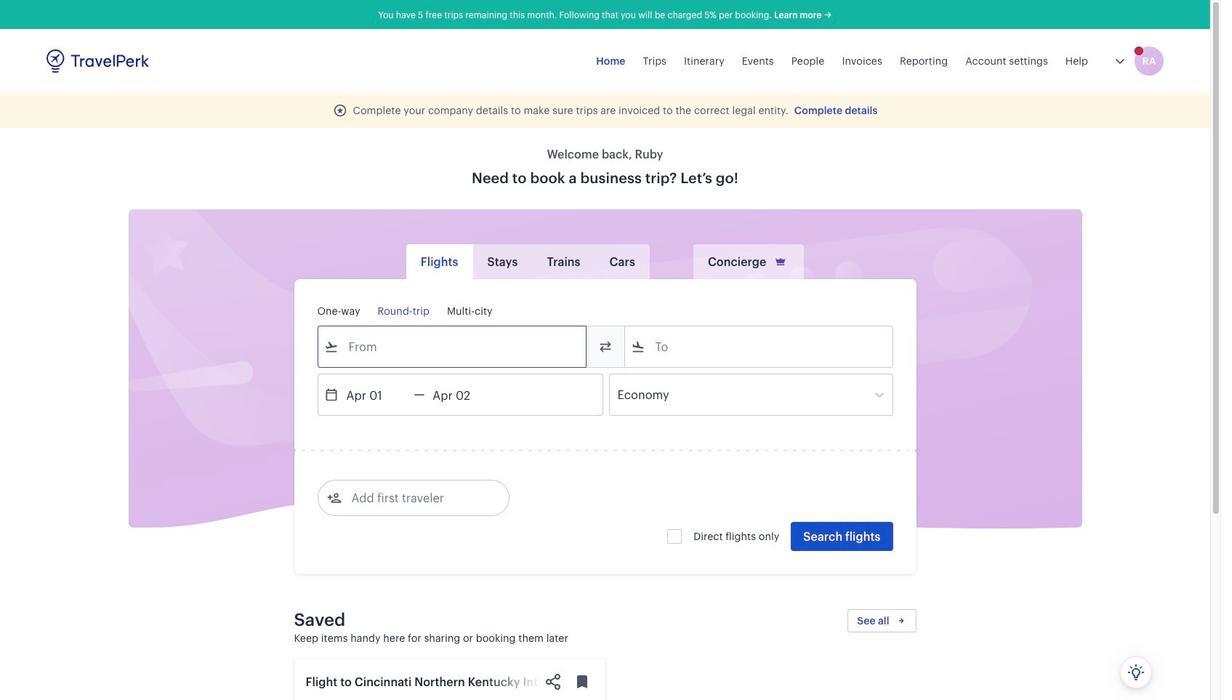 Task type: locate. For each thing, give the bounding box(es) containing it.
Return text field
[[425, 375, 501, 415]]

Add first traveler search field
[[341, 487, 493, 510]]

To search field
[[645, 335, 874, 359]]

Depart text field
[[339, 375, 414, 415]]



Task type: vqa. For each thing, say whether or not it's contained in the screenshot.
"DEPART" Text Field
yes



Task type: describe. For each thing, give the bounding box(es) containing it.
From search field
[[339, 335, 567, 359]]



